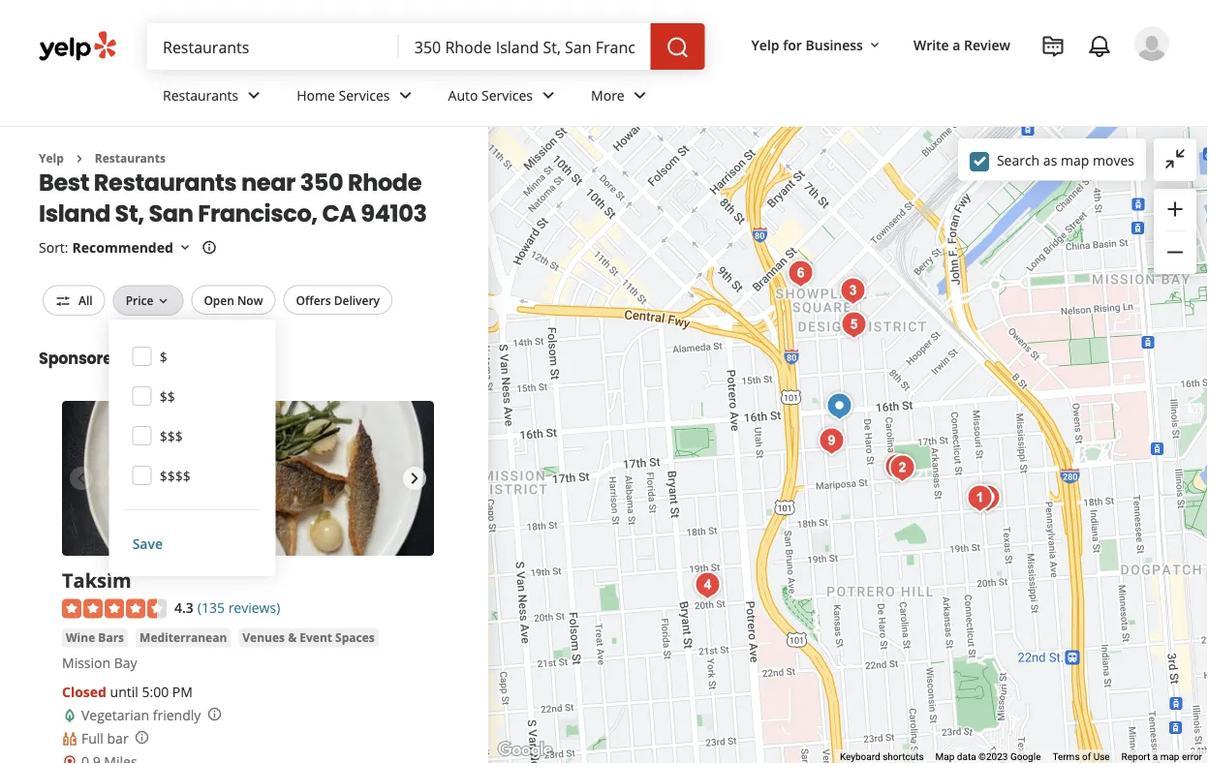 Task type: locate. For each thing, give the bounding box(es) containing it.
map region
[[439, 31, 1208, 764]]

none field near
[[415, 36, 635, 57]]

recommended button
[[72, 238, 193, 257]]

1 horizontal spatial 24 chevron down v2 image
[[394, 84, 417, 107]]

©2023
[[979, 752, 1008, 763]]

louie's original image
[[883, 449, 922, 488]]

near
[[241, 166, 295, 199]]

none field up auto services link
[[415, 36, 635, 57]]

yelp left for
[[752, 35, 780, 54]]

mediterranean
[[140, 630, 227, 646]]

next image
[[403, 467, 426, 490]]

0 horizontal spatial yelp
[[39, 150, 64, 166]]

restaurants up 16 chevron down v2 icon
[[94, 166, 237, 199]]

1 24 chevron down v2 image from the left
[[242, 84, 266, 107]]

bars
[[98, 630, 124, 646]]

info icon image
[[207, 707, 222, 722], [207, 707, 222, 722], [134, 730, 150, 746], [134, 730, 150, 746]]

94103
[[361, 197, 427, 230]]

restaurants link right 16 chevron right v2 image
[[95, 150, 166, 166]]

0 horizontal spatial 24 chevron down v2 image
[[242, 84, 266, 107]]

1 services from the left
[[339, 86, 390, 104]]

1 vertical spatial 16 chevron down v2 image
[[155, 293, 171, 309]]

2 none field from the left
[[415, 36, 635, 57]]

business categories element
[[147, 70, 1170, 126]]

0 horizontal spatial a
[[953, 35, 961, 54]]

16 chevron down v2 image
[[867, 37, 883, 53], [155, 293, 171, 309]]

services for home services
[[339, 86, 390, 104]]

google image
[[493, 738, 557, 764]]

24 chevron down v2 image inside auto services link
[[537, 84, 560, 107]]

wine bars link
[[62, 628, 128, 648]]

until
[[110, 683, 138, 702]]

bob b. image
[[1135, 26, 1170, 61]]

0 horizontal spatial services
[[339, 86, 390, 104]]

use
[[1094, 752, 1110, 763]]

island
[[39, 197, 110, 230]]

services inside "link"
[[339, 86, 390, 104]]

4.3 link
[[174, 597, 194, 618]]

(135
[[198, 599, 225, 617]]

notifications image
[[1088, 35, 1111, 58]]

1 horizontal spatial map
[[1160, 752, 1180, 763]]

2 24 chevron down v2 image from the left
[[394, 84, 417, 107]]

24 chevron down v2 image down the find field
[[242, 84, 266, 107]]

None field
[[163, 36, 384, 57], [415, 36, 635, 57]]

services for auto services
[[482, 86, 533, 104]]

report
[[1122, 752, 1150, 763]]

open now
[[204, 292, 263, 308]]

bay
[[114, 654, 137, 672]]

4.3
[[174, 599, 194, 617]]

24 chevron down v2 image
[[242, 84, 266, 107], [394, 84, 417, 107], [537, 84, 560, 107]]

16 chevron down v2 image
[[177, 240, 193, 256]]

yelp for business
[[752, 35, 863, 54]]

yelp
[[752, 35, 780, 54], [39, 150, 64, 166]]

vegetarian friendly
[[81, 706, 201, 725]]

venues & event spaces button
[[239, 628, 379, 648]]

mediterranean button
[[136, 628, 231, 648]]

all
[[78, 292, 93, 308]]

2 services from the left
[[482, 86, 533, 104]]

1 horizontal spatial a
[[1153, 752, 1158, 763]]

sort:
[[39, 238, 68, 257]]

restaurants down the find text box
[[163, 86, 239, 104]]

0 vertical spatial map
[[1061, 151, 1089, 169]]

0 vertical spatial restaurants link
[[147, 70, 281, 126]]

for
[[783, 35, 802, 54]]

None search field
[[147, 23, 709, 70]]

a for report
[[1153, 752, 1158, 763]]

16 chevron right v2 image
[[72, 151, 87, 166]]

services right home
[[339, 86, 390, 104]]

0 horizontal spatial none field
[[163, 36, 384, 57]]

yelp link
[[39, 150, 64, 166]]

zoom in image
[[1164, 198, 1187, 221]]

350
[[300, 166, 343, 199]]

0 vertical spatial yelp
[[752, 35, 780, 54]]

24 chevron down v2 image
[[629, 84, 652, 107]]

Near text field
[[415, 36, 635, 57]]

keyboard shortcuts
[[840, 752, 924, 763]]

spaces
[[335, 630, 375, 646]]

&
[[288, 630, 297, 646]]

16 chevron down v2 image right price
[[155, 293, 171, 309]]

a
[[953, 35, 961, 54], [1153, 752, 1158, 763]]

map
[[1061, 151, 1089, 169], [1160, 752, 1180, 763]]

auto
[[448, 86, 478, 104]]

taksim link
[[62, 567, 132, 593]]

1 none field from the left
[[163, 36, 384, 57]]

a right write
[[953, 35, 961, 54]]

auto services link
[[433, 70, 576, 126]]

closed
[[62, 683, 107, 702]]

4.3 star rating image
[[62, 599, 167, 619]]

16 info v2 image
[[201, 240, 217, 256]]

yelp inside button
[[752, 35, 780, 54]]

none field up home
[[163, 36, 384, 57]]

map right as
[[1061, 151, 1089, 169]]

rhode
[[348, 166, 422, 199]]

16 chevron down v2 image inside yelp for business button
[[867, 37, 883, 53]]

wine bars
[[66, 630, 124, 646]]

16 chevron down v2 image right business
[[867, 37, 883, 53]]

1 vertical spatial map
[[1160, 752, 1180, 763]]

previous image
[[70, 467, 93, 490]]

16 chevron down v2 image inside price dropdown button
[[155, 293, 171, 309]]

1 horizontal spatial 16 chevron down v2 image
[[867, 37, 883, 53]]

1 horizontal spatial services
[[482, 86, 533, 104]]

terms of use link
[[1053, 752, 1110, 763]]

3 24 chevron down v2 image from the left
[[537, 84, 560, 107]]

map left error
[[1160, 752, 1180, 763]]

0 horizontal spatial 16 chevron down v2 image
[[155, 293, 171, 309]]

pm
[[172, 683, 193, 702]]

1 horizontal spatial yelp
[[752, 35, 780, 54]]

recommended
[[72, 238, 173, 257]]

a right report
[[1153, 752, 1158, 763]]

ca
[[322, 197, 356, 230]]

2 horizontal spatial 24 chevron down v2 image
[[537, 84, 560, 107]]

0 horizontal spatial map
[[1061, 151, 1089, 169]]

restaurants link down the find text box
[[147, 70, 281, 126]]

sponsored results
[[39, 347, 183, 369]]

24 chevron down v2 image inside home services "link"
[[394, 84, 417, 107]]

restaurants link
[[147, 70, 281, 126], [95, 150, 166, 166]]

1 vertical spatial yelp
[[39, 150, 64, 166]]

write a review link
[[906, 27, 1018, 62]]

wine
[[66, 630, 95, 646]]

bar
[[107, 730, 129, 748]]

$$$$
[[160, 466, 191, 485]]

services
[[339, 86, 390, 104], [482, 86, 533, 104]]

0 vertical spatial 16 chevron down v2 image
[[867, 37, 883, 53]]

keyboard shortcuts button
[[840, 751, 924, 764]]

services right auto
[[482, 86, 533, 104]]

collapse map image
[[1164, 147, 1187, 170]]

yelp left 16 chevron right v2 image
[[39, 150, 64, 166]]

best restaurants near 350 rhode island st, san francisco, ca 94103
[[39, 166, 427, 230]]

user actions element
[[736, 24, 1197, 143]]

1 vertical spatial a
[[1153, 752, 1158, 763]]

search as map moves
[[997, 151, 1135, 169]]

map
[[936, 752, 955, 763]]

group
[[1154, 189, 1197, 274]]

(135 reviews) link
[[198, 597, 280, 618]]

16 full bar v2 image
[[62, 731, 78, 747]]

0 vertical spatial a
[[953, 35, 961, 54]]

filters group
[[39, 285, 396, 576]]

1 horizontal spatial none field
[[415, 36, 635, 57]]

24 chevron down v2 image down near text field
[[537, 84, 560, 107]]

24 chevron down v2 image left auto
[[394, 84, 417, 107]]

price button
[[113, 285, 184, 316]]



Task type: vqa. For each thing, say whether or not it's contained in the screenshot.
"Write"
yes



Task type: describe. For each thing, give the bounding box(es) containing it.
best
[[39, 166, 89, 199]]

offers delivery button
[[283, 285, 392, 315]]

venues & event spaces link
[[239, 628, 379, 648]]

all button
[[43, 285, 105, 316]]

home
[[297, 86, 335, 104]]

$$$$ button
[[125, 454, 260, 494]]

venues
[[243, 630, 285, 646]]

delivery
[[334, 292, 380, 308]]

as
[[1043, 151, 1057, 169]]

auto services
[[448, 86, 533, 104]]

error
[[1182, 752, 1202, 763]]

taksim
[[62, 567, 132, 593]]

restaurants right 16 chevron right v2 image
[[95, 150, 166, 166]]

16 filter v2 image
[[55, 293, 71, 309]]

24 chevron down v2 image for auto services
[[537, 84, 560, 107]]

map for moves
[[1061, 151, 1089, 169]]

open now button
[[191, 285, 276, 315]]

write a review
[[914, 35, 1011, 54]]

mediterranean link
[[136, 628, 231, 648]]

search
[[997, 151, 1040, 169]]

1 vertical spatial restaurants link
[[95, 150, 166, 166]]

$$$
[[160, 427, 183, 445]]

restaurants inside best restaurants near 350 rhode island st, san francisco, ca 94103
[[94, 166, 237, 199]]

st,
[[115, 197, 144, 230]]

report a map error link
[[1122, 752, 1202, 763]]

terms
[[1053, 752, 1080, 763]]

venues & event spaces
[[243, 630, 375, 646]]

now
[[237, 292, 263, 308]]

24 chevron down v2 image for restaurants
[[242, 84, 266, 107]]

vegetarian
[[81, 706, 149, 725]]

restaurants inside business categories element
[[163, 86, 239, 104]]

keyboard
[[840, 752, 880, 763]]

16 marker v2 image
[[62, 755, 78, 764]]

closed until 5:00 pm
[[62, 683, 193, 702]]

yelp for yelp for business
[[752, 35, 780, 54]]

friendly
[[153, 706, 201, 725]]

$$ button
[[125, 375, 260, 415]]

dumpling time image
[[834, 272, 873, 311]]

16 vegetarian v2 image
[[62, 708, 78, 724]]

save button
[[125, 526, 260, 561]]

$$$ button
[[125, 415, 260, 454]]

terms of use
[[1053, 752, 1110, 763]]

results
[[126, 347, 183, 369]]

report a map error
[[1122, 752, 1202, 763]]

a for write
[[953, 35, 961, 54]]

map for error
[[1160, 752, 1180, 763]]

review
[[964, 35, 1011, 54]]

$ button
[[125, 335, 260, 375]]

next level burger image
[[812, 422, 851, 461]]

map data ©2023 google
[[936, 752, 1041, 763]]

data
[[957, 752, 976, 763]]

(135 reviews)
[[198, 599, 280, 617]]

parker potrero image
[[968, 479, 1007, 518]]

search image
[[666, 36, 689, 59]]

event
[[300, 630, 332, 646]]

5:00
[[142, 683, 169, 702]]

chez maman east image
[[961, 479, 999, 518]]

reviews)
[[228, 599, 280, 617]]

more
[[591, 86, 625, 104]]

home services
[[297, 86, 390, 104]]

yelp for business button
[[744, 27, 890, 62]]

more link
[[576, 70, 667, 126]]

mission
[[62, 654, 111, 672]]

mission bay
[[62, 654, 137, 672]]

projects image
[[1042, 35, 1065, 58]]

16 chevron down v2 image for price
[[155, 293, 171, 309]]

Find text field
[[163, 36, 384, 57]]

$
[[160, 347, 167, 366]]

business
[[806, 35, 863, 54]]

$$
[[160, 387, 175, 405]]

16 chevron down v2 image for yelp for business
[[867, 37, 883, 53]]

save
[[132, 534, 163, 553]]

francisco,
[[198, 197, 318, 230]]

offers
[[296, 292, 331, 308]]

none field the find
[[163, 36, 384, 57]]

hardwood bar & smokery image
[[781, 254, 820, 293]]

zoom out image
[[1164, 241, 1187, 264]]

rosemary & pine image
[[835, 306, 874, 344]]

lost resort image
[[688, 566, 727, 605]]

wine bars button
[[62, 628, 128, 648]]

la connessa image
[[878, 448, 917, 487]]

san
[[149, 197, 193, 230]]

24 chevron down v2 image for home services
[[394, 84, 417, 107]]

write
[[914, 35, 949, 54]]

sponsored
[[39, 347, 123, 369]]

yelp for 'yelp' link
[[39, 150, 64, 166]]

price
[[126, 292, 153, 308]]

of
[[1082, 752, 1091, 763]]

full
[[81, 730, 104, 748]]

open
[[204, 292, 234, 308]]

home services link
[[281, 70, 433, 126]]

slideshow element
[[62, 401, 434, 556]]

moves
[[1093, 151, 1135, 169]]



